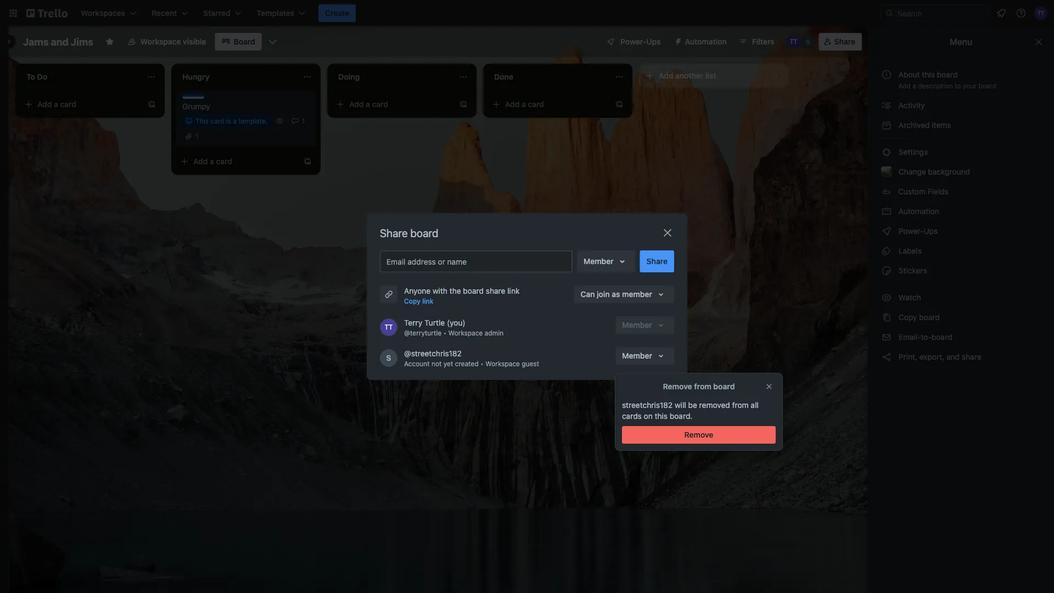 Task type: vqa. For each thing, say whether or not it's contained in the screenshot.
Jeremy to the bottom
no



Task type: describe. For each thing, give the bounding box(es) containing it.
remove button
[[622, 426, 776, 444]]

create button
[[319, 4, 356, 22]]

print, export, and share
[[897, 352, 982, 362]]

1 create from template… image from the left
[[147, 100, 156, 109]]

as
[[612, 290, 621, 299]]

0 horizontal spatial link
[[423, 297, 434, 305]]

activity
[[897, 101, 926, 110]]

turtle
[[425, 318, 445, 327]]

0 horizontal spatial from
[[695, 382, 712, 391]]

will
[[675, 401, 687, 410]]

stickers link
[[875, 262, 1048, 280]]

automation inside button
[[685, 37, 727, 46]]

board
[[234, 37, 255, 46]]

Board name text field
[[18, 33, 99, 51]]

0 vertical spatial create from template… image
[[615, 100, 624, 109]]

0 horizontal spatial create from template… image
[[303, 157, 312, 166]]

(you)
[[447, 318, 466, 327]]

1 horizontal spatial share
[[647, 257, 668, 266]]

copy link button
[[404, 296, 434, 307]]

menu
[[950, 37, 973, 47]]

grumpy link
[[182, 101, 310, 112]]

about
[[899, 70, 921, 79]]

2 create from template… image from the left
[[459, 100, 468, 109]]

this
[[196, 117, 209, 125]]

share board
[[380, 226, 439, 239]]

with
[[433, 287, 448, 296]]

email-
[[899, 333, 922, 342]]

0 notifications image
[[996, 7, 1009, 20]]

print, export, and share link
[[875, 348, 1048, 366]]

member for member popup button
[[584, 257, 614, 266]]

visible
[[183, 37, 206, 46]]

jims
[[71, 36, 93, 48]]

close popover image
[[765, 382, 774, 391]]

print,
[[899, 352, 918, 362]]

be
[[689, 401, 698, 410]]

join
[[597, 290, 610, 299]]

s for streetchris182 (streetchris182) icon
[[386, 354, 392, 363]]

jams and jims
[[23, 36, 93, 48]]

workspace visible
[[141, 37, 206, 46]]

anyone
[[404, 287, 431, 296]]

sm image for settings
[[882, 147, 893, 158]]

filters button
[[736, 33, 778, 51]]

sm image for automation
[[882, 206, 893, 217]]

search image
[[886, 9, 894, 18]]

member
[[623, 290, 653, 299]]

the
[[450, 287, 461, 296]]

custom fields button
[[875, 183, 1048, 201]]

s button
[[801, 34, 816, 49]]

list
[[706, 71, 717, 80]]

cards
[[622, 412, 642, 421]]

star or unstar board image
[[105, 37, 114, 46]]

workspace inside @streetchris182 account not yet created • workspace guest
[[486, 360, 520, 368]]

custom
[[899, 187, 926, 196]]

@streetchris182 account not yet created • workspace guest
[[404, 349, 540, 368]]

1 horizontal spatial and
[[947, 352, 960, 362]]

items
[[933, 121, 952, 130]]

1 vertical spatial share
[[962, 352, 982, 362]]

1 vertical spatial power-ups
[[897, 227, 941, 236]]

watch link
[[875, 289, 1048, 307]]

@terryturtle
[[404, 329, 442, 337]]

another
[[676, 71, 704, 80]]

grumpy
[[182, 102, 210, 111]]

power-ups inside button
[[621, 37, 661, 46]]

account
[[404, 360, 430, 368]]

remove for remove from board
[[663, 382, 693, 391]]

power-ups link
[[875, 223, 1048, 240]]

power- inside button
[[621, 37, 647, 46]]

export,
[[920, 352, 945, 362]]

workspace inside terry turtle (you) @terryturtle • workspace admin
[[449, 329, 483, 337]]

2 vertical spatial terry turtle (terryturtle) image
[[380, 319, 398, 336]]

add for 2nd create from template… icon
[[349, 100, 364, 109]]

board.
[[670, 412, 693, 421]]

admin
[[485, 329, 504, 337]]

member for member dropdown button
[[623, 351, 653, 360]]

a for second create from template… icon from the right
[[54, 100, 58, 109]]

template.
[[239, 117, 268, 125]]

stickers
[[897, 266, 928, 275]]

workspace visible button
[[121, 33, 213, 51]]

custom fields
[[899, 187, 949, 196]]

copy inside "anyone with the board share link copy link"
[[404, 297, 421, 305]]

yet
[[444, 360, 453, 368]]

board link
[[215, 33, 262, 51]]

filters
[[753, 37, 775, 46]]

archived items
[[897, 121, 952, 130]]

@streetchris182
[[404, 349, 462, 358]]

description
[[919, 82, 954, 90]]

a for create from template… image to the left
[[210, 157, 214, 166]]

sm image inside automation button
[[670, 33, 685, 48]]

your
[[964, 82, 977, 90]]

to
[[955, 82, 962, 90]]

removed
[[700, 401, 731, 410]]

fields
[[928, 187, 949, 196]]

and inside board name text box
[[51, 36, 69, 48]]

copy board link
[[875, 309, 1048, 326]]

created
[[455, 360, 479, 368]]

Search field
[[894, 5, 991, 21]]

email-to-board link
[[875, 329, 1048, 346]]

streetchris182 (streetchris182) image
[[801, 34, 816, 49]]

0 vertical spatial link
[[508, 287, 520, 296]]

is
[[226, 117, 231, 125]]



Task type: locate. For each thing, give the bounding box(es) containing it.
copy board
[[897, 313, 940, 322]]

link down anyone
[[423, 297, 434, 305]]

power-ups button
[[599, 33, 668, 51]]

workspace left guest at bottom
[[486, 360, 520, 368]]

1 vertical spatial ups
[[924, 227, 939, 236]]

add another list button
[[639, 64, 789, 88]]

share
[[486, 287, 506, 296], [962, 352, 982, 362]]

terry turtle (you) @terryturtle • workspace admin
[[404, 318, 504, 337]]

sm image for labels
[[882, 246, 893, 257]]

0 horizontal spatial share
[[380, 226, 408, 239]]

close image
[[661, 226, 675, 240]]

1 vertical spatial 1
[[196, 132, 199, 140]]

s
[[806, 38, 811, 46], [386, 354, 392, 363]]

sm image inside automation link
[[882, 206, 893, 217]]

0 horizontal spatial this
[[655, 412, 668, 421]]

9 sm image from the top
[[882, 332, 893, 343]]

add for second create from template… icon from the right
[[37, 100, 52, 109]]

from left all
[[733, 401, 749, 410]]

guest
[[522, 360, 540, 368]]

terry turtle (terryturtle) image inside primary element
[[1035, 7, 1048, 20]]

sm image inside 'stickers' link
[[882, 265, 893, 276]]

sm image
[[670, 33, 685, 48], [882, 265, 893, 276], [882, 352, 893, 363]]

0 horizontal spatial share button
[[640, 251, 675, 272]]

5 sm image from the top
[[882, 226, 893, 237]]

1 vertical spatial and
[[947, 352, 960, 362]]

0 vertical spatial share
[[835, 37, 856, 46]]

1 horizontal spatial this
[[923, 70, 936, 79]]

and
[[51, 36, 69, 48], [947, 352, 960, 362]]

0 vertical spatial remove
[[663, 382, 693, 391]]

0 vertical spatial s
[[806, 38, 811, 46]]

0 vertical spatial sm image
[[670, 33, 685, 48]]

1 horizontal spatial s
[[806, 38, 811, 46]]

1 vertical spatial create from template… image
[[303, 157, 312, 166]]

add inside about this board add a description to your board
[[899, 82, 911, 90]]

0 horizontal spatial s
[[386, 354, 392, 363]]

create from template… image
[[147, 100, 156, 109], [459, 100, 468, 109]]

1 vertical spatial share
[[380, 226, 408, 239]]

this inside streetchris182 will be removed from all cards on this board.
[[655, 412, 668, 421]]

on
[[644, 412, 653, 421]]

this inside about this board add a description to your board
[[923, 70, 936, 79]]

board inside copy board link
[[920, 313, 940, 322]]

0 vertical spatial copy
[[404, 297, 421, 305]]

1 horizontal spatial copy
[[899, 313, 918, 322]]

2 horizontal spatial workspace
[[486, 360, 520, 368]]

customize views image
[[267, 36, 278, 47]]

2 vertical spatial share
[[647, 257, 668, 266]]

• right created
[[481, 360, 484, 368]]

change
[[899, 167, 927, 176]]

add for the topmost create from template… image
[[505, 100, 520, 109]]

terry turtle (terryturtle) image left terry
[[380, 319, 398, 336]]

member
[[584, 257, 614, 266], [623, 351, 653, 360]]

terry turtle (terryturtle) image
[[1035, 7, 1048, 20], [787, 34, 802, 49], [380, 319, 398, 336]]

copy up the email-
[[899, 313, 918, 322]]

sm image for copy board
[[882, 312, 893, 323]]

member up join
[[584, 257, 614, 266]]

member up streetchris182
[[623, 351, 653, 360]]

2 sm image from the top
[[882, 120, 893, 131]]

open information menu image
[[1016, 8, 1027, 19]]

0 horizontal spatial and
[[51, 36, 69, 48]]

card
[[60, 100, 76, 109], [372, 100, 388, 109], [528, 100, 544, 109], [211, 117, 224, 125], [216, 157, 232, 166]]

0 vertical spatial ups
[[647, 37, 661, 46]]

activity link
[[875, 97, 1048, 114]]

change background link
[[875, 163, 1048, 181]]

0 horizontal spatial •
[[444, 329, 447, 337]]

1 horizontal spatial from
[[733, 401, 749, 410]]

1 vertical spatial s
[[386, 354, 392, 363]]

ups left automation button at the top right
[[647, 37, 661, 46]]

terry turtle (terryturtle) image right filters at the top of the page
[[787, 34, 802, 49]]

1 vertical spatial workspace
[[449, 329, 483, 337]]

board inside "anyone with the board share link copy link"
[[463, 287, 484, 296]]

0 horizontal spatial power-
[[621, 37, 647, 46]]

0 vertical spatial share
[[486, 287, 506, 296]]

1 horizontal spatial share
[[962, 352, 982, 362]]

sm image left stickers
[[882, 265, 893, 276]]

1 horizontal spatial ups
[[924, 227, 939, 236]]

ups down automation link
[[924, 227, 939, 236]]

1 horizontal spatial create from template… image
[[615, 100, 624, 109]]

this right on on the bottom
[[655, 412, 668, 421]]

0 horizontal spatial workspace
[[141, 37, 181, 46]]

automation link
[[875, 203, 1048, 220]]

about this board add a description to your board
[[899, 70, 997, 90]]

share down email address or name text box
[[486, 287, 506, 296]]

1 horizontal spatial terry turtle (terryturtle) image
[[787, 34, 802, 49]]

0 vertical spatial and
[[51, 36, 69, 48]]

1 right template.
[[302, 117, 305, 125]]

link down email address or name text box
[[508, 287, 520, 296]]

sm image
[[882, 100, 893, 111], [882, 120, 893, 131], [882, 147, 893, 158], [882, 206, 893, 217], [882, 226, 893, 237], [882, 246, 893, 257], [882, 292, 893, 303], [882, 312, 893, 323], [882, 332, 893, 343]]

sm image left print,
[[882, 352, 893, 363]]

remove inside button
[[685, 430, 714, 440]]

1 horizontal spatial share button
[[820, 33, 863, 51]]

sm image inside activity 'link'
[[882, 100, 893, 111]]

s inside streetchris182 (streetchris182) icon
[[386, 354, 392, 363]]

remove down streetchris182 will be removed from all cards on this board.
[[685, 430, 714, 440]]

remove for remove
[[685, 430, 714, 440]]

0 horizontal spatial 1
[[196, 132, 199, 140]]

change background
[[897, 167, 971, 176]]

background
[[929, 167, 971, 176]]

a inside about this board add a description to your board
[[913, 82, 917, 90]]

a for 2nd create from template… icon
[[366, 100, 370, 109]]

board inside email-to-board link
[[932, 333, 953, 342]]

0 vertical spatial share button
[[820, 33, 863, 51]]

workspace inside button
[[141, 37, 181, 46]]

sm image inside copy board link
[[882, 312, 893, 323]]

• down turtle
[[444, 329, 447, 337]]

to-
[[922, 333, 932, 342]]

from inside streetchris182 will be removed from all cards on this board.
[[733, 401, 749, 410]]

2 vertical spatial sm image
[[882, 352, 893, 363]]

s right filters at the top of the page
[[806, 38, 811, 46]]

• inside terry turtle (you) @terryturtle • workspace admin
[[444, 329, 447, 337]]

this
[[923, 70, 936, 79], [655, 412, 668, 421]]

1 vertical spatial •
[[481, 360, 484, 368]]

add another list
[[659, 71, 717, 80]]

0 horizontal spatial power-ups
[[621, 37, 661, 46]]

add inside button
[[659, 71, 674, 80]]

from up be
[[695, 382, 712, 391]]

0 horizontal spatial member
[[584, 257, 614, 266]]

Email address or name text field
[[387, 254, 571, 269]]

member inside member dropdown button
[[623, 351, 653, 360]]

can join as member
[[581, 290, 653, 299]]

a for the topmost create from template… image
[[522, 100, 526, 109]]

link
[[508, 287, 520, 296], [423, 297, 434, 305]]

and down email-to-board link
[[947, 352, 960, 362]]

ups inside button
[[647, 37, 661, 46]]

remove
[[663, 382, 693, 391], [685, 430, 714, 440]]

create from template… image
[[615, 100, 624, 109], [303, 157, 312, 166]]

settings link
[[875, 143, 1048, 161]]

6 sm image from the top
[[882, 246, 893, 257]]

archived items link
[[875, 116, 1048, 134]]

sm image inside labels link
[[882, 246, 893, 257]]

copy down anyone
[[404, 297, 421, 305]]

2 horizontal spatial share
[[835, 37, 856, 46]]

7 sm image from the top
[[882, 292, 893, 303]]

0 vertical spatial power-ups
[[621, 37, 661, 46]]

switch to… image
[[8, 8, 19, 19]]

1 vertical spatial link
[[423, 297, 434, 305]]

ups
[[647, 37, 661, 46], [924, 227, 939, 236]]

sm image inside the settings link
[[882, 147, 893, 158]]

labels
[[897, 246, 922, 255]]

share button right s button
[[820, 33, 863, 51]]

power-
[[621, 37, 647, 46], [899, 227, 924, 236]]

1 down this
[[196, 132, 199, 140]]

workspace left visible
[[141, 37, 181, 46]]

0 horizontal spatial terry turtle (terryturtle) image
[[380, 319, 398, 336]]

remove up will
[[663, 382, 693, 391]]

2 vertical spatial workspace
[[486, 360, 520, 368]]

1 vertical spatial this
[[655, 412, 668, 421]]

streetchris182
[[622, 401, 673, 410]]

automation button
[[670, 33, 734, 51]]

sm image for watch
[[882, 292, 893, 303]]

1 vertical spatial terry turtle (terryturtle) image
[[787, 34, 802, 49]]

1 vertical spatial from
[[733, 401, 749, 410]]

board
[[938, 70, 958, 79], [979, 82, 997, 90], [411, 226, 439, 239], [463, 287, 484, 296], [920, 313, 940, 322], [932, 333, 953, 342], [714, 382, 735, 391]]

workspace down the (you)
[[449, 329, 483, 337]]

0 vertical spatial automation
[[685, 37, 727, 46]]

sm image for print, export, and share
[[882, 352, 893, 363]]

sm image for activity
[[882, 100, 893, 111]]

1 vertical spatial power-
[[899, 227, 924, 236]]

sm image inside 'power-ups' link
[[882, 226, 893, 237]]

1 horizontal spatial automation
[[897, 207, 940, 216]]

this card is a template.
[[196, 117, 268, 125]]

0 vertical spatial terry turtle (terryturtle) image
[[1035, 7, 1048, 20]]

watch
[[897, 293, 924, 302]]

sm image inside "archived items" link
[[882, 120, 893, 131]]

s for streetchris182 (streetchris182) image
[[806, 38, 811, 46]]

0 vertical spatial workspace
[[141, 37, 181, 46]]

email-to-board
[[897, 333, 953, 342]]

0 vertical spatial power-
[[621, 37, 647, 46]]

archived
[[899, 121, 930, 130]]

3 sm image from the top
[[882, 147, 893, 158]]

0 vertical spatial this
[[923, 70, 936, 79]]

2 horizontal spatial terry turtle (terryturtle) image
[[1035, 7, 1048, 20]]

labels link
[[875, 242, 1048, 260]]

0 vertical spatial from
[[695, 382, 712, 391]]

1 horizontal spatial power-ups
[[897, 227, 941, 236]]

all
[[751, 401, 759, 410]]

share button
[[820, 33, 863, 51], [640, 251, 675, 272]]

0 horizontal spatial share
[[486, 287, 506, 296]]

copy
[[404, 297, 421, 305], [899, 313, 918, 322]]

8 sm image from the top
[[882, 312, 893, 323]]

automation up list
[[685, 37, 727, 46]]

• inside @streetchris182 account not yet created • workspace guest
[[481, 360, 484, 368]]

add
[[659, 71, 674, 80], [899, 82, 911, 90], [37, 100, 52, 109], [349, 100, 364, 109], [505, 100, 520, 109], [193, 157, 208, 166]]

0 horizontal spatial copy
[[404, 297, 421, 305]]

terry turtle (terryturtle) image right "open information menu" icon
[[1035, 7, 1048, 20]]

0 horizontal spatial automation
[[685, 37, 727, 46]]

0 horizontal spatial ups
[[647, 37, 661, 46]]

4 sm image from the top
[[882, 206, 893, 217]]

1 horizontal spatial •
[[481, 360, 484, 368]]

1 vertical spatial copy
[[899, 313, 918, 322]]

1 horizontal spatial workspace
[[449, 329, 483, 337]]

jams
[[23, 36, 49, 48]]

sm image for stickers
[[882, 265, 893, 276]]

automation down custom fields
[[897, 207, 940, 216]]

settings
[[897, 148, 929, 157]]

terry
[[404, 318, 423, 327]]

add for create from template… image to the left
[[193, 157, 208, 166]]

1 vertical spatial automation
[[897, 207, 940, 216]]

member button
[[577, 251, 636, 272]]

remove from board
[[663, 382, 735, 391]]

can
[[581, 290, 595, 299]]

sm image inside print, export, and share link
[[882, 352, 893, 363]]

0 horizontal spatial create from template… image
[[147, 100, 156, 109]]

0 vertical spatial 1
[[302, 117, 305, 125]]

not
[[432, 360, 442, 368]]

a
[[913, 82, 917, 90], [54, 100, 58, 109], [366, 100, 370, 109], [522, 100, 526, 109], [233, 117, 237, 125], [210, 157, 214, 166]]

1 horizontal spatial link
[[508, 287, 520, 296]]

sm image for archived items
[[882, 120, 893, 131]]

share down email-to-board link
[[962, 352, 982, 362]]

0 vertical spatial member
[[584, 257, 614, 266]]

0 vertical spatial •
[[444, 329, 447, 337]]

1 vertical spatial share button
[[640, 251, 675, 272]]

streetchris182 will be removed from all cards on this board.
[[622, 401, 759, 421]]

power-ups
[[621, 37, 661, 46], [897, 227, 941, 236]]

color: blue, title: none image
[[182, 94, 204, 99]]

primary element
[[0, 0, 1055, 26]]

streetchris182 (streetchris182) image
[[380, 349, 398, 367]]

s left account
[[386, 354, 392, 363]]

sm image for power-ups
[[882, 226, 893, 237]]

1 horizontal spatial 1
[[302, 117, 305, 125]]

member inside member popup button
[[584, 257, 614, 266]]

share button down close image
[[640, 251, 675, 272]]

can join as member button
[[574, 286, 675, 303]]

sm image inside email-to-board link
[[882, 332, 893, 343]]

1 horizontal spatial create from template… image
[[459, 100, 468, 109]]

1 vertical spatial sm image
[[882, 265, 893, 276]]

1 horizontal spatial member
[[623, 351, 653, 360]]

1 vertical spatial member
[[623, 351, 653, 360]]

1 sm image from the top
[[882, 100, 893, 111]]

s inside streetchris182 (streetchris182) image
[[806, 38, 811, 46]]

share
[[835, 37, 856, 46], [380, 226, 408, 239], [647, 257, 668, 266]]

share inside "anyone with the board share link copy link"
[[486, 287, 506, 296]]

1 vertical spatial remove
[[685, 430, 714, 440]]

and left "jims" on the left of the page
[[51, 36, 69, 48]]

1
[[302, 117, 305, 125], [196, 132, 199, 140]]

this up description
[[923, 70, 936, 79]]

create
[[325, 9, 350, 18]]

sm image up add another list
[[670, 33, 685, 48]]

member button
[[616, 347, 675, 365]]

1 horizontal spatial power-
[[899, 227, 924, 236]]

automation
[[685, 37, 727, 46], [897, 207, 940, 216]]

sm image for email-to-board
[[882, 332, 893, 343]]

sm image inside watch link
[[882, 292, 893, 303]]



